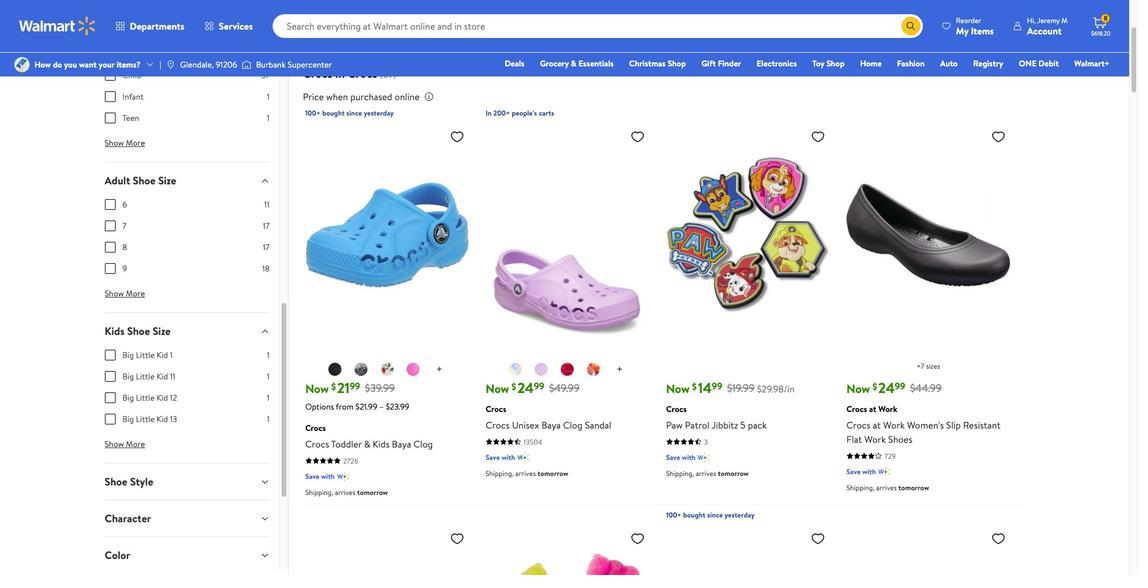 Task type: describe. For each thing, give the bounding box(es) containing it.
lifestage group
[[105, 48, 270, 133]]

little for big little kid 12
[[136, 392, 155, 404]]

debit
[[1039, 58, 1060, 69]]

shipping, down toddler
[[305, 487, 334, 498]]

show for adult shoe size
[[105, 288, 124, 300]]

1 for big little kid 13
[[267, 413, 270, 425]]

mens
[[325, 18, 347, 31]]

how
[[34, 59, 51, 71]]

patrol
[[685, 419, 710, 432]]

womens crocs
[[260, 18, 296, 41]]

reorder my items
[[957, 15, 995, 37]]

13504
[[524, 437, 543, 447]]

9
[[122, 263, 127, 275]]

when
[[326, 90, 348, 103]]

24 for now $ 24 99 $49.99
[[518, 378, 534, 398]]

auto
[[941, 58, 958, 69]]

m
[[1062, 15, 1068, 25]]

shop all crocs image
[[684, 0, 726, 15]]

kid for 11
[[157, 371, 168, 383]]

5
[[741, 419, 746, 432]]

tomorrow down 2726
[[357, 487, 388, 498]]

electronics link
[[752, 57, 803, 70]]

do
[[53, 59, 62, 71]]

toddler
[[331, 438, 362, 451]]

kid for 12
[[157, 392, 168, 404]]

kids inside crocs crocs toddler & kids baya clog
[[373, 438, 390, 451]]

crocs link
[[674, 0, 736, 32]]

from
[[336, 401, 354, 413]]

more for adult
[[126, 288, 145, 300]]

save for $49.99
[[486, 452, 500, 463]]

+ for 21
[[436, 362, 443, 377]]

kids crocs
[[399, 18, 442, 31]]

now $ 21 99 $39.99 options from $21.99 – $23.99
[[305, 378, 410, 413]]

walmart plus image for 24
[[518, 452, 530, 464]]

adult shoe size button
[[95, 163, 279, 199]]

big little kid 1
[[122, 349, 173, 361]]

14
[[698, 378, 712, 398]]

–
[[380, 401, 384, 413]]

|
[[160, 59, 161, 71]]

crocs at work women's slip resistant flat work shoes image
[[847, 125, 1011, 346]]

pepper image
[[561, 362, 575, 376]]

electronics
[[757, 58, 798, 69]]

gift
[[702, 58, 716, 69]]

walmart plus image for 14
[[698, 452, 710, 464]]

shop for toy shop
[[827, 58, 845, 69]]

 image for how do you want your items?
[[14, 57, 30, 72]]

+ button for 21
[[427, 360, 452, 379]]

orchid image
[[535, 362, 549, 376]]

$ for now $ 21 99 $39.99 options from $21.99 – $23.99
[[331, 380, 336, 393]]

add to favorites list, crocs toddler & kids baya clog image
[[450, 129, 465, 144]]

kids shoe size button
[[95, 313, 279, 349]]

reorder
[[957, 15, 982, 25]]

1 vertical spatial deals
[[505, 58, 525, 69]]

crocs men's yukon vista ii clog sandal image
[[667, 527, 831, 575]]

now $ 24 99 $44.99
[[847, 378, 942, 398]]

crocs sandals image
[[541, 0, 584, 15]]

big for big little kid 11
[[122, 371, 134, 383]]

1 for infant
[[267, 91, 270, 103]]

arrives down 2726
[[335, 487, 356, 498]]

registry
[[974, 58, 1004, 69]]

2726
[[343, 456, 359, 466]]

items
[[972, 24, 995, 37]]

price when purchased online
[[303, 90, 420, 103]]

glendale, 91206
[[180, 59, 237, 71]]

1 show from the top
[[105, 137, 124, 149]]

with down toddler
[[321, 471, 335, 481]]

add to favorites list, crocs unisex baya clog sandal image
[[631, 129, 645, 144]]

resistant
[[964, 419, 1001, 432]]

kids shoe size group
[[105, 349, 270, 435]]

infant
[[122, 91, 144, 103]]

100+ for crocs toddler & kids baya clog image
[[305, 108, 321, 118]]

1 vertical spatial deals link
[[500, 57, 530, 70]]

baya inside crocs crocs unisex baya clog sandal
[[542, 419, 561, 432]]

17 for 7
[[263, 220, 270, 232]]

save with down toddler
[[305, 471, 335, 481]]

729
[[885, 451, 896, 461]]

$44.99
[[911, 381, 942, 396]]

kids crocs link
[[389, 0, 451, 32]]

shop all gifts
[[109, 18, 162, 31]]

0 vertical spatial deals
[[195, 18, 218, 31]]

carts
[[539, 108, 555, 118]]

auto link
[[935, 57, 964, 70]]

1 for teen
[[267, 112, 270, 124]]

big for big little kid 1
[[122, 349, 134, 361]]

services button
[[195, 12, 263, 40]]

now for now $ 24 99 $44.99
[[847, 381, 871, 397]]

grocery & essentials link
[[535, 57, 619, 70]]

0 horizontal spatial walmart plus image
[[337, 471, 349, 483]]

purchased
[[351, 90, 393, 103]]

character tab
[[95, 501, 279, 537]]

christmas shop link
[[624, 57, 692, 70]]

tomorrow for $19.99
[[719, 468, 749, 479]]

+7 sizes
[[917, 361, 941, 371]]

candy bear jibbitz 5 pack image
[[486, 527, 650, 575]]

women's
[[908, 419, 945, 432]]

one debit
[[1020, 58, 1060, 69]]

99 for now $ 14 99 $19.99 $29.98/in
[[712, 380, 723, 393]]

fashion link
[[893, 57, 931, 70]]

departments
[[130, 20, 185, 33]]

tie dye image
[[587, 362, 601, 376]]

$29.98/in
[[758, 382, 795, 395]]

$21.99
[[356, 401, 378, 413]]

account
[[1028, 24, 1062, 37]]

adult shoe size group
[[105, 199, 270, 284]]

save for $44.99
[[847, 467, 861, 477]]

christmas
[[630, 58, 666, 69]]

little for big little kid 13
[[136, 413, 155, 425]]

black image
[[328, 362, 342, 376]]

work down the now $ 24 99 $44.99
[[879, 403, 898, 415]]

work inside crocs at work
[[481, 28, 502, 41]]

with for $44.99
[[863, 467, 877, 477]]

1 show more button from the top
[[95, 133, 155, 152]]

shoe for kids
[[127, 324, 150, 339]]

toy
[[813, 58, 825, 69]]

shop all gifts link
[[105, 0, 166, 32]]

shoe style button
[[95, 464, 279, 500]]

departments button
[[106, 12, 195, 40]]

slip
[[947, 419, 962, 432]]

kids shoe size tab
[[95, 313, 279, 349]]

2 vertical spatial shoe
[[105, 475, 128, 489]]

size for kids shoe size
[[153, 324, 171, 339]]

Search search field
[[273, 14, 924, 38]]

your
[[99, 59, 115, 71]]

in 200+ people's carts
[[486, 108, 555, 118]]

add to favorites list, crocs men's yukon vista ii clog sandal image
[[812, 531, 826, 546]]

bought for crocs men's yukon vista ii clog sandal 'image'
[[684, 510, 706, 520]]

now for now $ 14 99 $19.99 $29.98/in
[[667, 381, 690, 397]]

$ for now $ 14 99 $19.99 $29.98/in
[[693, 380, 697, 393]]

since for crocs men's yukon vista ii clog sandal 'image'
[[708, 510, 723, 520]]

crocs sandals
[[534, 18, 591, 31]]

fashion
[[898, 58, 925, 69]]

sandal
[[585, 419, 612, 432]]

$49.99
[[550, 381, 580, 396]]

crocs inside crocs at work
[[474, 18, 498, 31]]

1 for big little kid 12
[[267, 392, 270, 404]]

shipping, arrives tomorrow down 2726
[[305, 487, 388, 498]]

since for crocs toddler & kids baya clog image
[[347, 108, 362, 118]]

essentials
[[579, 58, 614, 69]]

sizes
[[927, 361, 941, 371]]

search icon image
[[907, 21, 916, 31]]

teen
[[122, 112, 139, 124]]

size for adult shoe size
[[158, 173, 177, 188]]

crocs charms image
[[612, 0, 655, 15]]

crocs at work link
[[461, 0, 522, 42]]

shipping, arrives tomorrow for $19.99
[[667, 468, 749, 479]]

walmart+
[[1075, 58, 1110, 69]]

adult
[[105, 173, 130, 188]]

one debit link
[[1014, 57, 1065, 70]]

shop for christmas shop
[[668, 58, 686, 69]]

100+ bought since yesterday for crocs men's yukon vista ii clog sandal 'image'
[[667, 510, 755, 520]]

style
[[130, 475, 153, 489]]

crocs unisex baya clog sandal image
[[486, 125, 650, 346]]

toy shop
[[813, 58, 845, 69]]

color
[[105, 548, 130, 563]]

walmart image
[[19, 17, 96, 36]]

clog inside crocs crocs unisex baya clog sandal
[[563, 419, 583, 432]]

home link
[[855, 57, 888, 70]]

8 for 8
[[122, 241, 127, 253]]

multicolor image
[[508, 362, 523, 376]]

crocs inside crocs paw patrol jibbitz 5 pack
[[667, 403, 687, 415]]

shipping, for $19.99
[[667, 468, 695, 479]]

$39.99
[[365, 381, 395, 396]]



Task type: vqa. For each thing, say whether or not it's contained in the screenshot.


Task type: locate. For each thing, give the bounding box(es) containing it.
walmart plus image
[[879, 466, 891, 478]]

walmart plus image down 3
[[698, 452, 710, 464]]

1 vertical spatial clog
[[414, 438, 433, 451]]

baya down the $23.99 on the left of page
[[392, 438, 411, 451]]

11 inside kids shoe size group
[[170, 371, 175, 383]]

mens crocs image
[[328, 0, 370, 15]]

kids up big little kid 1
[[105, 324, 125, 339]]

show more button for adult
[[95, 284, 155, 303]]

at for crocs at work
[[501, 18, 509, 31]]

at for crocs at work crocs at work women's slip resistant flat work shoes
[[870, 403, 877, 415]]

now left the 14
[[667, 381, 690, 397]]

save with down paw
[[667, 452, 696, 463]]

show more button down "teen"
[[95, 133, 155, 152]]

8 inside the "adult shoe size" group
[[122, 241, 127, 253]]

show more down "teen"
[[105, 137, 145, 149]]

now for now $ 21 99 $39.99 options from $21.99 – $23.99
[[305, 381, 329, 397]]

3 big from the top
[[122, 392, 134, 404]]

0 vertical spatial more
[[126, 137, 145, 149]]

shipping, arrives tomorrow for $49.99
[[486, 468, 569, 479]]

2 + from the left
[[617, 362, 623, 377]]

+ button right tie dye image
[[607, 360, 633, 379]]

0 horizontal spatial baya
[[392, 438, 411, 451]]

0 horizontal spatial &
[[364, 438, 371, 451]]

99 for now $ 24 99 $49.99
[[534, 380, 545, 393]]

big down kids shoe size
[[122, 349, 134, 361]]

now inside the now $ 24 99 $44.99
[[847, 381, 871, 397]]

show more for adult
[[105, 288, 145, 300]]

None checkbox
[[105, 113, 115, 123], [105, 199, 115, 210], [105, 242, 115, 253], [105, 263, 115, 274], [105, 350, 115, 361], [105, 414, 115, 425], [105, 113, 115, 123], [105, 199, 115, 210], [105, 242, 115, 253], [105, 263, 115, 274], [105, 350, 115, 361], [105, 414, 115, 425]]

character button
[[95, 501, 279, 537]]

little for big little kid 1
[[136, 349, 155, 361]]

since down price when purchased online
[[347, 108, 362, 118]]

shoe style tab
[[95, 464, 279, 500]]

yesterday up crocs men's yukon vista ii clog sandal 'image'
[[725, 510, 755, 520]]

0 vertical spatial baya
[[542, 419, 561, 432]]

work right flat
[[865, 433, 887, 446]]

2 show more button from the top
[[95, 284, 155, 303]]

flat
[[847, 433, 863, 446]]

shipping, down flat
[[847, 483, 875, 493]]

crocs crocs unisex baya clog sandal
[[486, 403, 612, 432]]

clog inside crocs crocs toddler & kids baya clog
[[414, 438, 433, 451]]

now $ 24 99 $49.99
[[486, 378, 580, 398]]

gifts
[[143, 18, 162, 31]]

at
[[501, 18, 509, 31], [870, 403, 877, 415], [873, 419, 882, 432]]

$ inside now $ 24 99 $49.99
[[512, 380, 517, 393]]

deals left services
[[195, 18, 218, 31]]

2 little from the top
[[136, 371, 155, 383]]

add to favorites list, crocs at work women's neria pro ii slip resistant clog image
[[992, 531, 1006, 546]]

color tab
[[95, 537, 279, 574]]

big little kid 12
[[122, 392, 177, 404]]

0 horizontal spatial since
[[347, 108, 362, 118]]

show down 9
[[105, 288, 124, 300]]

1 more from the top
[[126, 137, 145, 149]]

now down multicolor image
[[486, 381, 510, 397]]

11
[[264, 199, 270, 211], [170, 371, 175, 383]]

crocs at work women's neria pro ii slip resistant clog image
[[847, 527, 1011, 575]]

 image for burbank supercenter
[[242, 59, 252, 71]]

1 horizontal spatial  image
[[242, 59, 252, 71]]

1 24 from the left
[[518, 378, 534, 398]]

save with left walmart plus image
[[847, 467, 877, 477]]

arrives
[[516, 468, 536, 479], [696, 468, 717, 479], [877, 483, 897, 493], [335, 487, 356, 498]]

1 horizontal spatial 11
[[264, 199, 270, 211]]

crocs inside crocs charms
[[622, 18, 646, 31]]

little down big little kid 12
[[136, 413, 155, 425]]

0 vertical spatial show more
[[105, 137, 145, 149]]

1 99 from the left
[[350, 380, 360, 393]]

show more
[[105, 137, 145, 149], [105, 288, 145, 300], [105, 438, 145, 450]]

 image
[[166, 60, 175, 69]]

online
[[395, 90, 420, 103]]

99 inside now $ 24 99 $49.99
[[534, 380, 545, 393]]

1 vertical spatial yesterday
[[725, 510, 755, 520]]

arrives down walmart plus image
[[877, 483, 897, 493]]

big for big little kid 12
[[122, 392, 134, 404]]

2 99 from the left
[[534, 380, 545, 393]]

1 17 from the top
[[263, 220, 270, 232]]

Walmart Site-Wide search field
[[273, 14, 924, 38]]

shipping,
[[486, 468, 514, 479], [667, 468, 695, 479], [847, 483, 875, 493], [305, 487, 334, 498]]

0 vertical spatial show
[[105, 137, 124, 149]]

100+ for crocs men's yukon vista ii clog sandal 'image'
[[667, 510, 682, 520]]

bought for crocs toddler & kids baya clog image
[[322, 108, 345, 118]]

show for kids shoe size
[[105, 438, 124, 450]]

little up big little kid 11 in the bottom left of the page
[[136, 349, 155, 361]]

0 vertical spatial 17
[[263, 220, 270, 232]]

sandals
[[561, 18, 591, 31]]

3 show from the top
[[105, 438, 124, 450]]

4 little from the top
[[136, 413, 155, 425]]

2 + button from the left
[[607, 360, 633, 379]]

tomorrow down jibbitz
[[719, 468, 749, 479]]

3 little from the top
[[136, 392, 155, 404]]

0 horizontal spatial deals link
[[176, 0, 238, 32]]

24 for now $ 24 99 $44.99
[[879, 378, 895, 398]]

arrives for $44.99
[[877, 483, 897, 493]]

arrives for $19.99
[[696, 468, 717, 479]]

1 vertical spatial &
[[364, 438, 371, 451]]

1 horizontal spatial walmart plus image
[[518, 452, 530, 464]]

0 horizontal spatial 8
[[122, 241, 127, 253]]

big down big little kid 1
[[122, 371, 134, 383]]

1 vertical spatial since
[[708, 510, 723, 520]]

shoe left the style
[[105, 475, 128, 489]]

shipping, for $44.99
[[847, 483, 875, 493]]

1 now from the left
[[305, 381, 329, 397]]

1 horizontal spatial baya
[[542, 419, 561, 432]]

big
[[122, 349, 134, 361], [122, 371, 134, 383], [122, 392, 134, 404], [122, 413, 134, 425]]

shoe right adult
[[133, 173, 156, 188]]

1 little from the top
[[136, 349, 155, 361]]

shoes
[[889, 433, 913, 446]]

0 horizontal spatial kids
[[105, 324, 125, 339]]

1 horizontal spatial shop
[[668, 58, 686, 69]]

8 up 9
[[122, 241, 127, 253]]

show down "teen"
[[105, 137, 124, 149]]

1 horizontal spatial + button
[[607, 360, 633, 379]]

1 vertical spatial kids
[[105, 324, 125, 339]]

0 vertical spatial 100+ bought since yesterday
[[305, 108, 394, 118]]

black/multi image
[[354, 362, 368, 376]]

0 vertical spatial size
[[158, 173, 177, 188]]

3 show more from the top
[[105, 438, 145, 450]]

paw patrol jibbitz 5 pack image
[[667, 125, 831, 346]]

4 99 from the left
[[895, 380, 906, 393]]

0 horizontal spatial 100+
[[305, 108, 321, 118]]

0 vertical spatial 100+
[[305, 108, 321, 118]]

1 + button from the left
[[427, 360, 452, 379]]

adult shoe size tab
[[95, 163, 279, 199]]

99 left $44.99
[[895, 380, 906, 393]]

people's
[[512, 108, 537, 118]]

0 vertical spatial shoe
[[133, 173, 156, 188]]

now up the options
[[305, 381, 329, 397]]

2 17 from the top
[[263, 241, 270, 253]]

$618.20
[[1092, 29, 1111, 37]]

 image right 91206
[[242, 59, 252, 71]]

+ right tie dye image
[[617, 362, 623, 377]]

$ inside now $ 21 99 $39.99 options from $21.99 – $23.99
[[331, 380, 336, 393]]

big for big little kid 13
[[122, 413, 134, 425]]

1 vertical spatial size
[[153, 324, 171, 339]]

99 for now $ 21 99 $39.99 options from $21.99 – $23.99
[[350, 380, 360, 393]]

2 $ from the left
[[512, 380, 517, 393]]

1 kid from the top
[[157, 349, 168, 361]]

1 horizontal spatial +
[[617, 362, 623, 377]]

christmas shop
[[630, 58, 686, 69]]

$ inside now $ 14 99 $19.99 $29.98/in
[[693, 380, 697, 393]]

show more button down big little kid 13
[[95, 435, 155, 454]]

0 vertical spatial show more button
[[95, 133, 155, 152]]

hi, jeremy m account
[[1028, 15, 1068, 37]]

now for now $ 24 99 $49.99
[[486, 381, 510, 397]]

kids down kids crocs image
[[399, 18, 416, 31]]

color button
[[95, 537, 279, 574]]

show more down 9
[[105, 288, 145, 300]]

size
[[158, 173, 177, 188], [153, 324, 171, 339]]

kid left 12
[[157, 392, 168, 404]]

tomorrow
[[538, 468, 569, 479], [719, 468, 749, 479], [899, 483, 930, 493], [357, 487, 388, 498]]

1 + from the left
[[436, 362, 443, 377]]

crocs at work
[[474, 18, 509, 41]]

want
[[79, 59, 97, 71]]

kid left '13'
[[157, 413, 168, 425]]

& inside crocs crocs toddler & kids baya clog
[[364, 438, 371, 451]]

2 now from the left
[[486, 381, 510, 397]]

0 vertical spatial bought
[[322, 108, 345, 118]]

8 inside "8 $618.20"
[[1104, 13, 1109, 23]]

0 horizontal spatial deals
[[195, 18, 218, 31]]

shipping, arrives tomorrow for $44.99
[[847, 483, 930, 493]]

kids for kids shoe size
[[105, 324, 125, 339]]

show more for kids
[[105, 438, 145, 450]]

kids inside dropdown button
[[105, 324, 125, 339]]

3 99 from the left
[[712, 380, 723, 393]]

2 vertical spatial more
[[126, 438, 145, 450]]

cherry image
[[380, 362, 394, 376]]

7
[[122, 220, 127, 232]]

deals left grocery
[[505, 58, 525, 69]]

2 24 from the left
[[879, 378, 895, 398]]

tomorrow down 13504
[[538, 468, 569, 479]]

add to favorites list, paw patrol jibbitz 5 pack image
[[812, 129, 826, 144]]

11 inside the "adult shoe size" group
[[264, 199, 270, 211]]

shoe up big little kid 1
[[127, 324, 150, 339]]

child
[[122, 69, 141, 81]]

shipping, arrives tomorrow
[[486, 468, 569, 479], [667, 468, 749, 479], [847, 483, 930, 493], [305, 487, 388, 498]]

baya up 13504
[[542, 419, 561, 432]]

crocs toddler & kids baya clog image
[[305, 125, 469, 346]]

little for big little kid 11
[[136, 371, 155, 383]]

1 horizontal spatial 8
[[1104, 13, 1109, 23]]

1 show more from the top
[[105, 137, 145, 149]]

1 vertical spatial at
[[870, 403, 877, 415]]

0 horizontal spatial 100+ bought since yesterday
[[305, 108, 394, 118]]

1 vertical spatial 100+
[[667, 510, 682, 520]]

1 vertical spatial more
[[126, 288, 145, 300]]

big down big little kid 11 in the bottom left of the page
[[122, 392, 134, 404]]

arrives down 3
[[696, 468, 717, 479]]

womens crocs link
[[247, 0, 309, 42]]

yesterday for add to favorites list, crocs men's yukon vista ii clog sandal image
[[725, 510, 755, 520]]

with for $19.99
[[683, 452, 696, 463]]

show more button down 9
[[95, 284, 155, 303]]

0 vertical spatial clog
[[563, 419, 583, 432]]

99 down black/multi image
[[350, 380, 360, 393]]

2 kid from the top
[[157, 371, 168, 383]]

99 inside the now $ 24 99 $44.99
[[895, 380, 906, 393]]

save with for $19.99
[[667, 452, 696, 463]]

add to favorites list, crocs unisex classic realtree clog image
[[450, 531, 465, 546]]

0 vertical spatial yesterday
[[364, 108, 394, 118]]

1 horizontal spatial yesterday
[[725, 510, 755, 520]]

2 more from the top
[[126, 288, 145, 300]]

2 vertical spatial at
[[873, 419, 882, 432]]

how do you want your items?
[[34, 59, 141, 71]]

1 vertical spatial 100+ bought since yesterday
[[667, 510, 755, 520]]

baya inside crocs crocs toddler & kids baya clog
[[392, 438, 411, 451]]

99 left $19.99
[[712, 380, 723, 393]]

shipping, arrives tomorrow down walmart plus image
[[847, 483, 930, 493]]

yesterday
[[364, 108, 394, 118], [725, 510, 755, 520]]

0 horizontal spatial shop
[[109, 18, 130, 31]]

1 horizontal spatial clog
[[563, 419, 583, 432]]

4 kid from the top
[[157, 413, 168, 425]]

show up shoe style
[[105, 438, 124, 450]]

1 vertical spatial 17
[[263, 241, 270, 253]]

$ inside the now $ 24 99 $44.99
[[873, 380, 878, 393]]

0 horizontal spatial bought
[[322, 108, 345, 118]]

with left walmart plus image
[[863, 467, 877, 477]]

None checkbox
[[105, 70, 115, 81], [105, 91, 115, 102], [105, 221, 115, 231], [105, 371, 115, 382], [105, 393, 115, 403], [105, 70, 115, 81], [105, 91, 115, 102], [105, 221, 115, 231], [105, 371, 115, 382], [105, 393, 115, 403]]

shop inside toy shop link
[[827, 58, 845, 69]]

kid for 13
[[157, 413, 168, 425]]

8 $618.20
[[1092, 13, 1111, 37]]

arrives down 13504
[[516, 468, 536, 479]]

100+ bought since yesterday down price when purchased online
[[305, 108, 394, 118]]

tomorrow for $49.99
[[538, 468, 569, 479]]

+
[[436, 362, 443, 377], [617, 362, 623, 377]]

8
[[1104, 13, 1109, 23], [122, 241, 127, 253]]

2 vertical spatial kids
[[373, 438, 390, 451]]

12
[[170, 392, 177, 404]]

8 up $618.20
[[1104, 13, 1109, 23]]

grocery
[[540, 58, 569, 69]]

1 horizontal spatial deals
[[505, 58, 525, 69]]

save with down unisex
[[486, 452, 516, 463]]

crocs inside womens crocs
[[266, 28, 290, 41]]

tomorrow down shoes
[[899, 483, 930, 493]]

+ for 24
[[617, 362, 623, 377]]

3 kid from the top
[[157, 392, 168, 404]]

work down crocs work vf image
[[481, 28, 502, 41]]

2 show more from the top
[[105, 288, 145, 300]]

finder
[[718, 58, 742, 69]]

kids right toddler
[[373, 438, 390, 451]]

more down 9
[[126, 288, 145, 300]]

little down big little kid 1
[[136, 371, 155, 383]]

kids shoe size
[[105, 324, 171, 339]]

crocs sandals link
[[532, 0, 593, 32]]

add to favorites list, candy bear jibbitz 5 pack image
[[631, 531, 645, 546]]

0 horizontal spatial 24
[[518, 378, 534, 398]]

kid for 1
[[157, 349, 168, 361]]

deals link up glendale, 91206
[[176, 0, 238, 32]]

more for kids
[[126, 438, 145, 450]]

now inside now $ 21 99 $39.99 options from $21.99 – $23.99
[[305, 381, 329, 397]]

1 for big little kid 1
[[267, 349, 270, 361]]

save with for $44.99
[[847, 467, 877, 477]]

1 horizontal spatial 100+
[[667, 510, 682, 520]]

0 vertical spatial at
[[501, 18, 509, 31]]

with down unisex
[[502, 452, 516, 463]]

little down big little kid 11 in the bottom left of the page
[[136, 392, 155, 404]]

now inside now $ 24 99 $49.99
[[486, 381, 510, 397]]

2 vertical spatial show
[[105, 438, 124, 450]]

paw
[[667, 419, 683, 432]]

womens crocs image
[[257, 0, 299, 15]]

 image left how on the left of the page
[[14, 57, 30, 72]]

now up flat
[[847, 381, 871, 397]]

1 vertical spatial show more button
[[95, 284, 155, 303]]

with down the patrol
[[683, 452, 696, 463]]

services
[[219, 20, 253, 33]]

since up crocs men's yukon vista ii clog sandal 'image'
[[708, 510, 723, 520]]

13
[[170, 413, 177, 425]]

work up shoes
[[884, 419, 905, 432]]

unisex
[[512, 419, 540, 432]]

burbank supercenter
[[256, 59, 332, 71]]

1 vertical spatial 11
[[170, 371, 175, 383]]

1 vertical spatial 8
[[122, 241, 127, 253]]

shipping, for $49.99
[[486, 468, 514, 479]]

electric pink image
[[406, 362, 420, 376]]

mens crocs link
[[318, 0, 380, 32]]

1 horizontal spatial 24
[[879, 378, 895, 398]]

17 for 8
[[263, 241, 270, 253]]

crocs unisex classic realtree clog image
[[305, 527, 469, 575]]

1 horizontal spatial 100+ bought since yesterday
[[667, 510, 755, 520]]

$ left $44.99
[[873, 380, 878, 393]]

character
[[105, 511, 151, 526]]

24 left $44.99
[[879, 378, 895, 398]]

more down "teen"
[[126, 137, 145, 149]]

+ button right electric pink "image"
[[427, 360, 452, 379]]

4 now from the left
[[847, 381, 871, 397]]

tomorrow for $44.99
[[899, 483, 930, 493]]

2 horizontal spatial walmart plus image
[[698, 452, 710, 464]]

with for $49.99
[[502, 452, 516, 463]]

+ button for 24
[[607, 360, 633, 379]]

1 horizontal spatial deals link
[[500, 57, 530, 70]]

200+
[[494, 108, 510, 118]]

$ left the 14
[[693, 380, 697, 393]]

shipping, arrives tomorrow down 3
[[667, 468, 749, 479]]

37
[[261, 69, 270, 81]]

3 more from the top
[[126, 438, 145, 450]]

100+ bought since yesterday up crocs men's yukon vista ii clog sandal 'image'
[[667, 510, 755, 520]]

0 horizontal spatial  image
[[14, 57, 30, 72]]

show more down big little kid 13
[[105, 438, 145, 450]]

now inside now $ 14 99 $19.99 $29.98/in
[[667, 381, 690, 397]]

save with
[[486, 452, 516, 463], [667, 452, 696, 463], [847, 467, 877, 477], [305, 471, 335, 481]]

1 horizontal spatial kids
[[373, 438, 390, 451]]

&
[[571, 58, 577, 69], [364, 438, 371, 451]]

100+ bought since yesterday for crocs toddler & kids baya clog image
[[305, 108, 394, 118]]

1 for big little kid 11
[[267, 371, 270, 383]]

3 show more button from the top
[[95, 435, 155, 454]]

adult shoe size
[[105, 173, 177, 188]]

1 horizontal spatial since
[[708, 510, 723, 520]]

 image
[[14, 57, 30, 72], [242, 59, 252, 71]]

1 horizontal spatial &
[[571, 58, 577, 69]]

yesterday for add to favorites list, crocs toddler & kids baya clog image
[[364, 108, 394, 118]]

0 horizontal spatial + button
[[427, 360, 452, 379]]

crocs paw patrol jibbitz 5 pack
[[667, 403, 767, 432]]

you
[[64, 59, 77, 71]]

kids
[[399, 18, 416, 31], [105, 324, 125, 339], [373, 438, 390, 451]]

legal information image
[[425, 92, 434, 101]]

charms
[[618, 28, 650, 41]]

add to favorites list, crocs at work women's slip resistant flat work shoes image
[[992, 129, 1006, 144]]

8 for 8 $618.20
[[1104, 13, 1109, 23]]

shop right the toy
[[827, 58, 845, 69]]

0 vertical spatial since
[[347, 108, 362, 118]]

show more button for kids
[[95, 435, 155, 454]]

at inside crocs at work
[[501, 18, 509, 31]]

crocs
[[349, 18, 373, 31], [418, 18, 442, 31], [474, 18, 498, 31], [534, 18, 558, 31], [622, 18, 646, 31], [693, 18, 717, 31], [266, 28, 290, 41], [303, 65, 333, 81], [348, 65, 378, 81], [486, 403, 507, 415], [667, 403, 687, 415], [847, 403, 868, 415], [486, 419, 510, 432], [847, 419, 871, 432], [305, 422, 326, 434], [305, 438, 329, 451]]

1 big from the top
[[122, 349, 134, 361]]

$ for now $ 24 99 $44.99
[[873, 380, 878, 393]]

24 down multicolor image
[[518, 378, 534, 398]]

0 horizontal spatial clog
[[414, 438, 433, 451]]

kid up big little kid 11 in the bottom left of the page
[[157, 349, 168, 361]]

shipping, down paw
[[667, 468, 695, 479]]

since
[[347, 108, 362, 118], [708, 510, 723, 520]]

shop inside christmas shop "link"
[[668, 58, 686, 69]]

shop right christmas
[[668, 58, 686, 69]]

save with for $49.99
[[486, 452, 516, 463]]

shoe
[[133, 173, 156, 188], [127, 324, 150, 339], [105, 475, 128, 489]]

1 vertical spatial bought
[[684, 510, 706, 520]]

1 vertical spatial baya
[[392, 438, 411, 451]]

gift finder link
[[697, 57, 747, 70]]

(89)
[[380, 68, 397, 81]]

womens
[[260, 18, 296, 31]]

1 vertical spatial show
[[105, 288, 124, 300]]

99 inside now $ 21 99 $39.99 options from $21.99 – $23.99
[[350, 380, 360, 393]]

99 down orchid icon
[[534, 380, 545, 393]]

big down big little kid 12
[[122, 413, 134, 425]]

1 $ from the left
[[331, 380, 336, 393]]

+ right electric pink "image"
[[436, 362, 443, 377]]

$ for now $ 24 99 $49.99
[[512, 380, 517, 393]]

$ left 21
[[331, 380, 336, 393]]

2 vertical spatial show more
[[105, 438, 145, 450]]

size right adult
[[158, 173, 177, 188]]

0 vertical spatial &
[[571, 58, 577, 69]]

in
[[336, 65, 345, 81]]

4 big from the top
[[122, 413, 134, 425]]

& right grocery
[[571, 58, 577, 69]]

kids for kids crocs
[[399, 18, 416, 31]]

$23.99
[[386, 401, 410, 413]]

one
[[1020, 58, 1037, 69]]

with
[[502, 452, 516, 463], [683, 452, 696, 463], [863, 467, 877, 477], [321, 471, 335, 481]]

toy shop link
[[808, 57, 851, 70]]

yesterday down 'purchased'
[[364, 108, 394, 118]]

0 horizontal spatial +
[[436, 362, 443, 377]]

shoe for adult
[[133, 173, 156, 188]]

home
[[861, 58, 882, 69]]

2 big from the top
[[122, 371, 134, 383]]

2 horizontal spatial shop
[[827, 58, 845, 69]]

3 now from the left
[[667, 381, 690, 397]]

1 horizontal spatial bought
[[684, 510, 706, 520]]

big little kid 11
[[122, 371, 175, 383]]

1 vertical spatial shoe
[[127, 324, 150, 339]]

shipping, down unisex
[[486, 468, 514, 479]]

$19.99
[[728, 381, 755, 396]]

baya
[[542, 419, 561, 432], [392, 438, 411, 451]]

& right toddler
[[364, 438, 371, 451]]

deals link left grocery
[[500, 57, 530, 70]]

kid up big little kid 12
[[157, 371, 168, 383]]

0 horizontal spatial yesterday
[[364, 108, 394, 118]]

2 horizontal spatial kids
[[399, 18, 416, 31]]

0 vertical spatial kids
[[399, 18, 416, 31]]

$
[[331, 380, 336, 393], [512, 380, 517, 393], [693, 380, 697, 393], [873, 380, 878, 393]]

save for $19.99
[[667, 452, 681, 463]]

walmart plus image down 13504
[[518, 452, 530, 464]]

0 vertical spatial 8
[[1104, 13, 1109, 23]]

crocs in crocs (89)
[[303, 65, 397, 81]]

0 horizontal spatial 11
[[170, 371, 175, 383]]

walmart plus image
[[518, 452, 530, 464], [698, 452, 710, 464], [337, 471, 349, 483]]

99 inside now $ 14 99 $19.99 $29.98/in
[[712, 380, 723, 393]]

2 vertical spatial show more button
[[95, 435, 155, 454]]

more down big little kid 13
[[126, 438, 145, 450]]

3 $ from the left
[[693, 380, 697, 393]]

arrives for $49.99
[[516, 468, 536, 479]]

size up big little kid 1
[[153, 324, 171, 339]]

shipping, arrives tomorrow down 13504
[[486, 468, 569, 479]]

shoe style
[[105, 475, 153, 489]]

4 $ from the left
[[873, 380, 878, 393]]

2 show from the top
[[105, 288, 124, 300]]

0 vertical spatial deals link
[[176, 0, 238, 32]]

kids crocs image
[[399, 0, 442, 15]]

99 for now $ 24 99 $44.99
[[895, 380, 906, 393]]

crocs work vf image
[[470, 0, 513, 15]]

walmart plus image down 2726
[[337, 471, 349, 483]]

1 vertical spatial show more
[[105, 288, 145, 300]]

0 vertical spatial 11
[[264, 199, 270, 211]]



